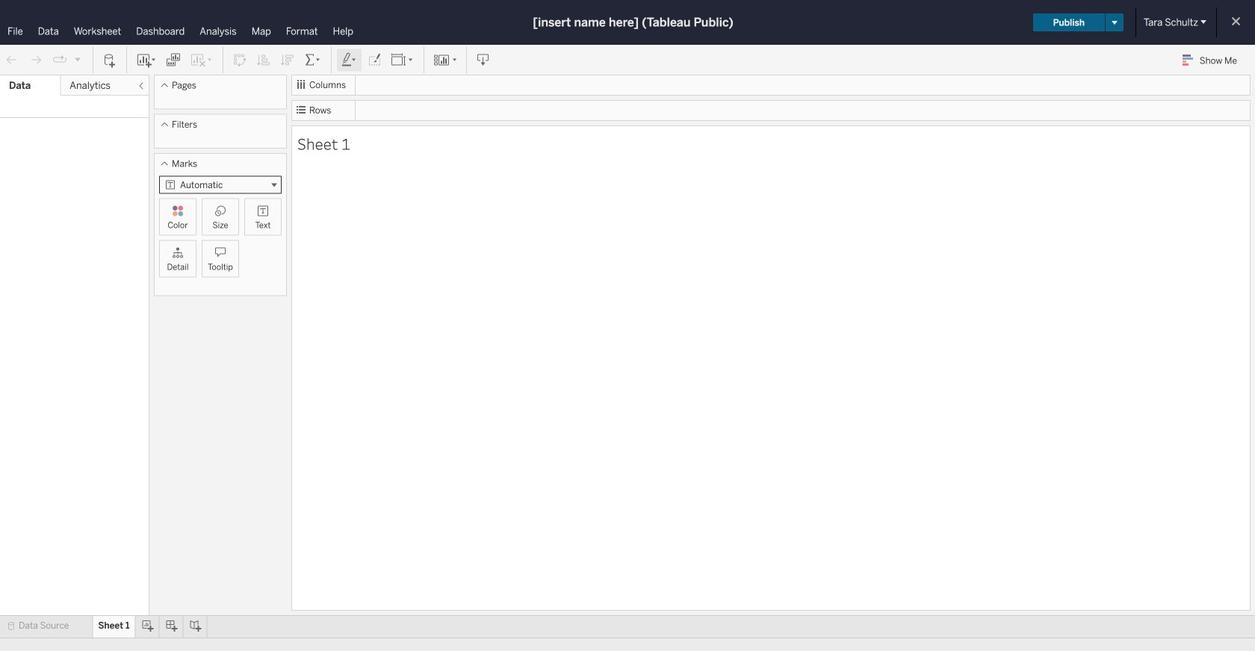 Task type: describe. For each thing, give the bounding box(es) containing it.
totals image
[[304, 53, 322, 68]]

new data source image
[[102, 53, 117, 68]]

clear sheet image
[[190, 53, 214, 68]]

1 horizontal spatial replay animation image
[[73, 55, 82, 64]]

0 horizontal spatial replay animation image
[[52, 53, 67, 67]]

undo image
[[4, 53, 19, 68]]

sort ascending image
[[256, 53, 271, 68]]

highlight image
[[341, 53, 358, 68]]

new worksheet image
[[136, 53, 157, 68]]

redo image
[[28, 53, 43, 68]]

sort descending image
[[280, 53, 295, 68]]



Task type: locate. For each thing, give the bounding box(es) containing it.
format workbook image
[[367, 53, 382, 68]]

replay animation image right redo "image"
[[52, 53, 67, 67]]

download image
[[476, 53, 491, 68]]

swap rows and columns image
[[232, 53, 247, 68]]

collapse image
[[137, 81, 146, 90]]

duplicate image
[[166, 53, 181, 68]]

show/hide cards image
[[434, 53, 458, 68]]

replay animation image
[[52, 53, 67, 67], [73, 55, 82, 64]]

fit image
[[391, 53, 415, 68]]

replay animation image left 'new data source' icon
[[73, 55, 82, 64]]



